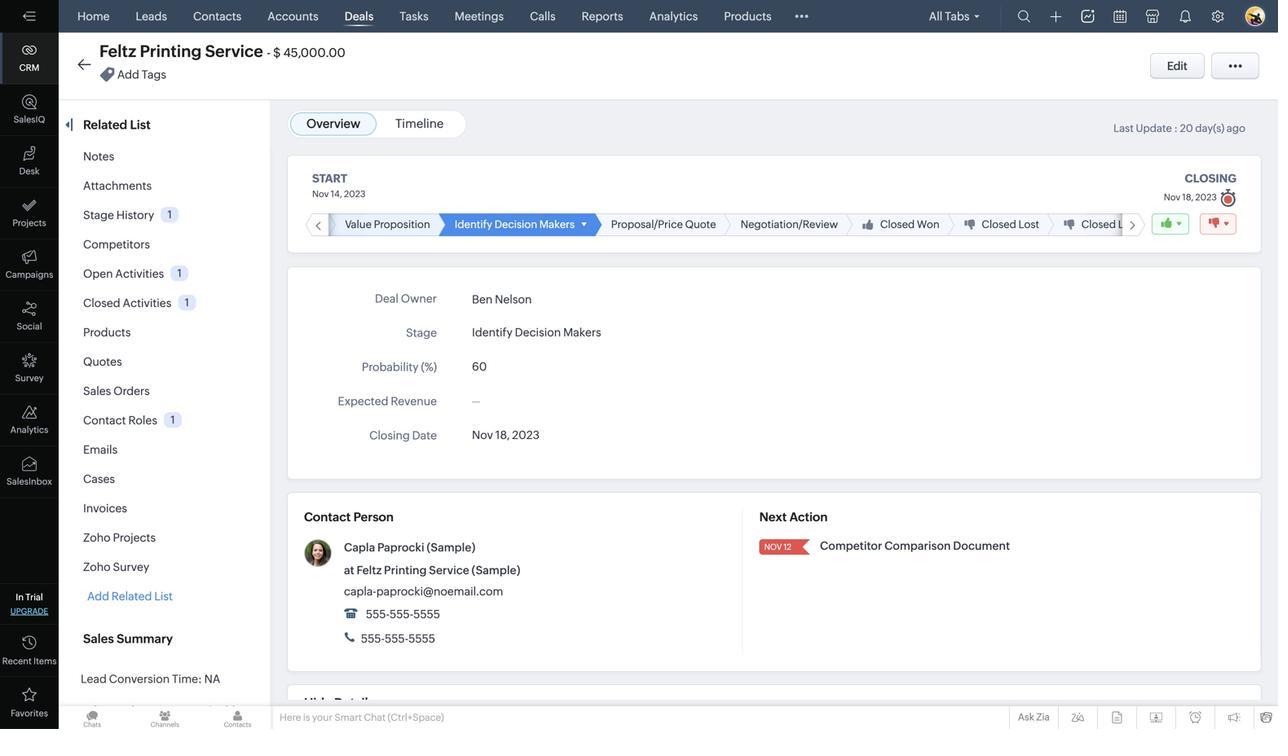 Task type: vqa. For each thing, say whether or not it's contained in the screenshot.
Campaigns link on the top of the page
yes



Task type: describe. For each thing, give the bounding box(es) containing it.
products
[[724, 10, 772, 23]]

crm link
[[0, 33, 59, 84]]

quick actions image
[[1051, 11, 1062, 22]]

social
[[17, 322, 42, 332]]

survey
[[15, 374, 44, 384]]

marketplace image
[[1147, 10, 1160, 23]]

products link
[[718, 0, 779, 33]]

favorites
[[11, 709, 48, 719]]

notifications image
[[1179, 10, 1192, 23]]

0 vertical spatial analytics link
[[643, 0, 705, 33]]

is
[[303, 713, 310, 724]]

social link
[[0, 292, 59, 343]]

all tabs
[[930, 10, 970, 23]]

tasks
[[400, 10, 429, 23]]

all
[[930, 10, 943, 23]]

survey link
[[0, 343, 59, 395]]

contacts image
[[204, 707, 271, 730]]

desk
[[19, 166, 40, 177]]

salesiq link
[[0, 84, 59, 136]]

here is your smart chat (ctrl+space)
[[280, 713, 444, 724]]

calendar image
[[1114, 10, 1127, 23]]

crm
[[19, 63, 39, 73]]

home
[[77, 10, 110, 23]]

items
[[33, 657, 57, 667]]

zia
[[1037, 712, 1050, 723]]

in trial upgrade
[[10, 593, 48, 617]]

tabs
[[945, 10, 970, 23]]

meetings
[[455, 10, 504, 23]]

chat
[[364, 713, 386, 724]]

(ctrl+space)
[[388, 713, 444, 724]]

projects link
[[0, 188, 59, 240]]

0 horizontal spatial analytics
[[10, 425, 48, 436]]

configure settings image
[[1212, 10, 1225, 23]]



Task type: locate. For each thing, give the bounding box(es) containing it.
campaigns
[[5, 270, 53, 280]]

salesinbox link
[[0, 447, 59, 499]]

deals
[[345, 10, 374, 23]]

accounts link
[[261, 0, 325, 33]]

home link
[[71, 0, 116, 33]]

sales motivator image
[[1082, 10, 1095, 23]]

ask zia
[[1018, 712, 1050, 723]]

chats image
[[59, 707, 126, 730]]

leads
[[136, 10, 167, 23]]

analytics
[[650, 10, 698, 23], [10, 425, 48, 436]]

1 horizontal spatial analytics
[[650, 10, 698, 23]]

deals link
[[338, 0, 380, 33]]

reports
[[582, 10, 624, 23]]

channels image
[[131, 707, 198, 730]]

0 horizontal spatial analytics link
[[0, 395, 59, 447]]

leads link
[[129, 0, 174, 33]]

calls link
[[524, 0, 562, 33]]

search image
[[1018, 10, 1031, 23]]

1 vertical spatial analytics
[[10, 425, 48, 436]]

salesiq
[[14, 115, 45, 125]]

reports link
[[576, 0, 630, 33]]

desk link
[[0, 136, 59, 188]]

0 vertical spatial analytics
[[650, 10, 698, 23]]

accounts
[[268, 10, 319, 23]]

recent items
[[2, 657, 57, 667]]

tasks link
[[393, 0, 435, 33]]

salesinbox
[[7, 477, 52, 487]]

projects
[[13, 218, 46, 228]]

analytics link right reports
[[643, 0, 705, 33]]

contacts link
[[187, 0, 248, 33]]

1 horizontal spatial analytics link
[[643, 0, 705, 33]]

1 vertical spatial analytics link
[[0, 395, 59, 447]]

analytics up salesinbox link
[[10, 425, 48, 436]]

analytics right reports
[[650, 10, 698, 23]]

calls
[[530, 10, 556, 23]]

analytics link
[[643, 0, 705, 33], [0, 395, 59, 447]]

recent
[[2, 657, 32, 667]]

here
[[280, 713, 301, 724]]

campaigns link
[[0, 240, 59, 292]]

contacts
[[193, 10, 242, 23]]

meetings link
[[448, 0, 511, 33]]

your
[[312, 713, 333, 724]]

ask
[[1018, 712, 1035, 723]]

smart
[[335, 713, 362, 724]]

trial
[[25, 593, 43, 603]]

upgrade
[[10, 607, 48, 617]]

analytics link down survey
[[0, 395, 59, 447]]

in
[[16, 593, 24, 603]]



